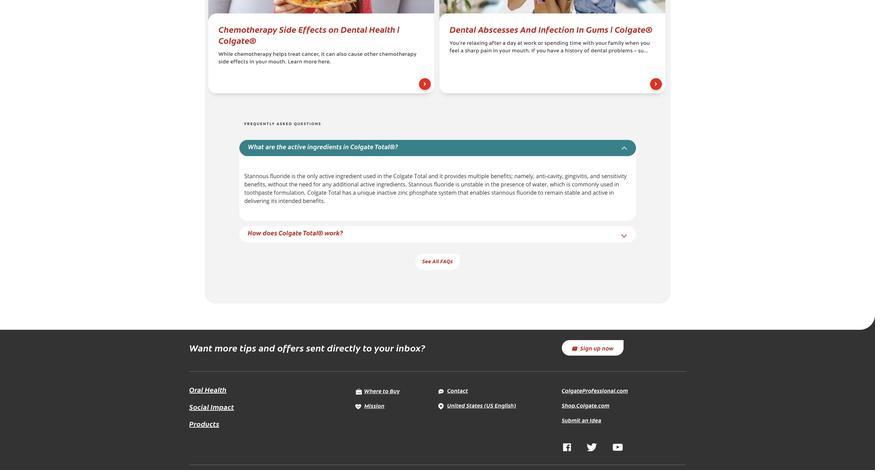 Task type: describe. For each thing, give the bounding box(es) containing it.
remain
[[545, 189, 564, 197]]

benefits.
[[303, 198, 325, 205]]

commonly
[[572, 181, 600, 189]]

the down benefits;
[[491, 181, 500, 189]]

2 chemotherapy from the left
[[380, 52, 417, 57]]

1 horizontal spatial you
[[641, 41, 651, 46]]

inactive
[[377, 189, 397, 197]]

and up "commonly"
[[591, 173, 601, 180]]

inbox?
[[396, 342, 426, 355]]

zinc
[[398, 189, 408, 197]]

mission link
[[355, 403, 385, 410]]

relaxing
[[467, 41, 488, 46]]

phosphate
[[410, 189, 437, 197]]

of inside you're relaxing after a day at work or spending time with your family when you feel a sharp pain in your mouth. if you have a history of dental problems – su...
[[585, 49, 590, 54]]

where to buy link
[[355, 388, 400, 395]]

effects
[[299, 24, 327, 35]]

offers
[[278, 342, 304, 355]]

0 vertical spatial stannous
[[245, 173, 269, 180]]

total®
[[303, 229, 324, 238]]

submit an idea link
[[562, 417, 602, 425]]

frequently
[[245, 123, 275, 126]]

cavity,
[[548, 173, 564, 180]]

presence
[[501, 181, 525, 189]]

side
[[219, 60, 229, 65]]

toothpaste
[[245, 189, 273, 197]]

day
[[507, 41, 517, 46]]

more inside while chemotherapy helps treat cancer, it can also cause other chemotherapy side effects in your mouth. learn more here.
[[304, 60, 317, 65]]

in inside while chemotherapy helps treat cancer, it can also cause other chemotherapy side effects in your mouth. learn more here.
[[250, 60, 255, 65]]

faqs
[[441, 258, 453, 265]]

shop.colgate.com link
[[562, 402, 610, 410]]

a inside 'stannous fluoride is the only active ingredient used in the colgate total and it provides multiple benefits; namely, anti-cavity, gingivitis, and sensitivity benefits, without the need for any additional active ingredients. stannous fluoride is unstable in the presence of water, which is commonly used in toothpaste formulation. colgate total has a unique inactive zinc phosphate system that enables stannous fluoride to remain stable and active in delivering its intended benefits.'
[[353, 189, 356, 197]]

colgate down 'for'
[[308, 189, 327, 197]]

united
[[448, 402, 466, 410]]

learn
[[288, 60, 303, 65]]

time
[[570, 41, 582, 46]]

0 horizontal spatial is
[[292, 173, 296, 180]]

the up ingredients.
[[384, 173, 392, 180]]

feel
[[450, 49, 460, 54]]

want
[[189, 342, 213, 355]]

0 horizontal spatial fluoride
[[270, 173, 290, 180]]

with
[[583, 41, 595, 46]]

sign up now
[[581, 345, 614, 352]]

0 horizontal spatial to
[[363, 342, 373, 355]]

2 horizontal spatial fluoride
[[517, 189, 537, 197]]

| for health
[[398, 24, 400, 35]]

after
[[490, 41, 502, 46]]

helps
[[273, 52, 287, 57]]

benefits,
[[245, 181, 267, 189]]

questions
[[294, 123, 322, 126]]

want more tips and offers sent directly to your inbox?
[[189, 342, 426, 355]]

family
[[609, 41, 624, 46]]

sensitivity
[[602, 173, 627, 180]]

colgateprofessional.com
[[562, 387, 629, 395]]

work?
[[325, 229, 343, 238]]

your inside while chemotherapy helps treat cancer, it can also cause other chemotherapy side effects in your mouth. learn more here.
[[256, 60, 267, 65]]

where
[[364, 388, 382, 395]]

an
[[582, 417, 589, 425]]

in inside you're relaxing after a day at work or spending time with your family when you feel a sharp pain in your mouth. if you have a history of dental problems – su...
[[494, 49, 498, 54]]

while chemotherapy helps treat cancer, it can also cause other chemotherapy side effects in your mouth. learn more here.
[[219, 52, 417, 65]]

infection
[[539, 24, 575, 35]]

you're
[[450, 41, 466, 46]]

products link
[[189, 419, 219, 430]]

anti-
[[537, 173, 548, 180]]

health inside chemotherapy side effects on dental health | colgate®
[[370, 24, 396, 35]]

what are the active ingredients in colgate total®? button
[[248, 143, 398, 151]]

sharp
[[465, 49, 480, 54]]

asked
[[277, 123, 293, 126]]

colgate left total®?
[[351, 143, 374, 151]]

cancer,
[[302, 52, 320, 57]]

without
[[268, 181, 288, 189]]

chemotherapy side effects on dental health | colgate®
[[219, 24, 400, 46]]

the up need
[[297, 173, 306, 180]]

does
[[263, 229, 277, 238]]

active down "commonly"
[[593, 189, 608, 197]]

see all faqs link
[[416, 254, 460, 270]]

oral health
[[189, 386, 227, 395]]

the up formulation. on the top of page
[[289, 181, 298, 189]]

0 horizontal spatial total
[[328, 189, 341, 197]]

provides
[[445, 173, 467, 180]]

1 vertical spatial more
[[215, 342, 238, 355]]

sign up now link
[[562, 341, 624, 356]]

and
[[521, 24, 537, 35]]

now
[[603, 345, 614, 352]]

colgate® for chemotherapy side effects on dental health | colgate®
[[219, 35, 257, 46]]

enables
[[470, 189, 490, 197]]

impact
[[211, 403, 234, 412]]

unique
[[358, 189, 376, 197]]

how does colgate total® work? button
[[248, 229, 343, 238]]

stannous fluoride is the only active ingredient used in the colgate total and it provides multiple benefits; namely, anti-cavity, gingivitis, and sensitivity benefits, without the need for any additional active ingredients. stannous fluoride is unstable in the presence of water, which is commonly used in toothpaste formulation. colgate total has a unique inactive zinc phosphate system that enables stannous fluoride to remain stable and active in delivering its intended benefits.
[[245, 173, 627, 205]]

tips
[[240, 342, 257, 355]]

stable
[[565, 189, 581, 197]]

| for gums
[[611, 24, 613, 35]]

2 dental from the left
[[450, 24, 477, 35]]

how
[[248, 229, 261, 238]]

problems
[[609, 49, 633, 54]]

and right tips
[[259, 342, 275, 355]]

ingredient
[[336, 173, 362, 180]]

dental
[[591, 49, 608, 54]]

pain
[[481, 49, 492, 54]]

colgate® for dental abscesses and infection in gums | colgate®
[[615, 24, 653, 35]]

to inside 'stannous fluoride is the only active ingredient used in the colgate total and it provides multiple benefits; namely, anti-cavity, gingivitis, and sensitivity benefits, without the need for any additional active ingredients. stannous fluoride is unstable in the presence of water, which is commonly used in toothpaste formulation. colgate total has a unique inactive zinc phosphate system that enables stannous fluoride to remain stable and active in delivering its intended benefits.'
[[539, 189, 544, 197]]

–
[[635, 49, 637, 54]]

active up any
[[319, 173, 334, 180]]

abscesses
[[479, 24, 519, 35]]

rounded corner image
[[861, 315, 876, 331]]

what are the active ingredients in colgate total®?
[[248, 143, 398, 151]]

ingredients.
[[377, 181, 407, 189]]

shop.colgate.com
[[562, 402, 610, 410]]

1 vertical spatial health
[[205, 386, 227, 395]]

which
[[550, 181, 565, 189]]

at
[[518, 41, 523, 46]]

(us
[[485, 402, 494, 410]]

that
[[458, 189, 469, 197]]

gums
[[587, 24, 609, 35]]

colgate up ingredients.
[[394, 173, 413, 180]]

1 horizontal spatial used
[[601, 181, 613, 189]]

facebook image
[[563, 444, 572, 452]]

gingivitis,
[[565, 173, 589, 180]]

you're relaxing after a day at work or spending time with your family when you feel a sharp pain in your mouth. if you have a history of dental problems – su...
[[450, 41, 651, 54]]

your down day
[[500, 49, 511, 54]]

and up phosphate
[[429, 173, 439, 180]]

oral health link
[[189, 386, 227, 395]]



Task type: locate. For each thing, give the bounding box(es) containing it.
0 horizontal spatial health
[[205, 386, 227, 395]]

1 vertical spatial of
[[526, 181, 531, 189]]

side
[[279, 24, 297, 35]]

is down provides
[[456, 181, 460, 189]]

0 horizontal spatial you
[[537, 49, 546, 54]]

fluoride up without
[[270, 173, 290, 180]]

total up phosphate
[[415, 173, 427, 180]]

dental right on at the left top of page
[[341, 24, 368, 35]]

to
[[539, 189, 544, 197], [363, 342, 373, 355], [383, 388, 389, 395]]

2 vertical spatial fluoride
[[517, 189, 537, 197]]

2 | from the left
[[611, 24, 613, 35]]

has
[[343, 189, 352, 197]]

1 vertical spatial mouth.
[[269, 60, 287, 65]]

health
[[370, 24, 396, 35], [205, 386, 227, 395]]

intended
[[279, 198, 302, 205]]

used down sensitivity
[[601, 181, 613, 189]]

2 vertical spatial to
[[383, 388, 389, 395]]

of inside 'stannous fluoride is the only active ingredient used in the colgate total and it provides multiple benefits; namely, anti-cavity, gingivitis, and sensitivity benefits, without the need for any additional active ingredients. stannous fluoride is unstable in the presence of water, which is commonly used in toothpaste formulation. colgate total has a unique inactive zinc phosphate system that enables stannous fluoride to remain stable and active in delivering its intended benefits.'
[[526, 181, 531, 189]]

effects
[[231, 60, 248, 65]]

1 vertical spatial used
[[601, 181, 613, 189]]

multiple
[[469, 173, 490, 180]]

0 vertical spatial of
[[585, 49, 590, 54]]

delivering
[[245, 198, 270, 205]]

1 vertical spatial fluoride
[[434, 181, 454, 189]]

treat
[[288, 52, 301, 57]]

0 vertical spatial you
[[641, 41, 651, 46]]

used up the unique
[[364, 173, 376, 180]]

0 vertical spatial total
[[415, 173, 427, 180]]

mouth. down helps
[[269, 60, 287, 65]]

0 vertical spatial fluoride
[[270, 173, 290, 180]]

1 horizontal spatial mouth.
[[512, 49, 531, 54]]

1 vertical spatial to
[[363, 342, 373, 355]]

namely,
[[515, 173, 535, 180]]

colgateprofessional.com link
[[562, 387, 629, 395]]

1 vertical spatial you
[[537, 49, 546, 54]]

up
[[594, 345, 601, 352]]

other
[[364, 52, 378, 57]]

is up stable
[[567, 181, 571, 189]]

submit
[[562, 417, 581, 425]]

0 horizontal spatial used
[[364, 173, 376, 180]]

you
[[641, 41, 651, 46], [537, 49, 546, 54]]

0 horizontal spatial chemotherapy
[[235, 52, 272, 57]]

a right "has"
[[353, 189, 356, 197]]

additional
[[333, 181, 359, 189]]

stannous up phosphate
[[409, 181, 433, 189]]

your right effects
[[256, 60, 267, 65]]

idea
[[590, 417, 602, 425]]

it left provides
[[440, 173, 443, 180]]

1 horizontal spatial colgate®
[[615, 24, 653, 35]]

and down "commonly"
[[582, 189, 592, 197]]

sign
[[581, 345, 593, 352]]

social impact link
[[189, 402, 234, 413]]

it inside 'stannous fluoride is the only active ingredient used in the colgate total and it provides multiple benefits; namely, anti-cavity, gingivitis, and sensitivity benefits, without the need for any additional active ingredients. stannous fluoride is unstable in the presence of water, which is commonly used in toothpaste formulation. colgate total has a unique inactive zinc phosphate system that enables stannous fluoride to remain stable and active in delivering its intended benefits.'
[[440, 173, 443, 180]]

to down water,
[[539, 189, 544, 197]]

in
[[577, 24, 585, 35]]

0 vertical spatial it
[[321, 52, 325, 57]]

products
[[189, 420, 219, 429]]

spending
[[545, 41, 569, 46]]

active up the unique
[[360, 181, 375, 189]]

also
[[337, 52, 347, 57]]

active down questions
[[288, 143, 306, 151]]

1 chemotherapy from the left
[[235, 52, 272, 57]]

1 horizontal spatial of
[[585, 49, 590, 54]]

of down with
[[585, 49, 590, 54]]

0 horizontal spatial stannous
[[245, 173, 269, 180]]

total
[[415, 173, 427, 180], [328, 189, 341, 197]]

it inside while chemotherapy helps treat cancer, it can also cause other chemotherapy side effects in your mouth. learn more here.
[[321, 52, 325, 57]]

a
[[503, 41, 506, 46], [461, 49, 464, 54], [561, 49, 564, 54], [353, 189, 356, 197]]

your
[[596, 41, 607, 46], [500, 49, 511, 54], [256, 60, 267, 65], [375, 342, 394, 355]]

the right are
[[277, 143, 287, 151]]

health up social impact
[[205, 386, 227, 395]]

2 horizontal spatial is
[[567, 181, 571, 189]]

dental
[[341, 24, 368, 35], [450, 24, 477, 35]]

stannous up benefits,
[[245, 173, 269, 180]]

of down namely,
[[526, 181, 531, 189]]

more down cancer,
[[304, 60, 317, 65]]

1 dental from the left
[[341, 24, 368, 35]]

dental abscesses and infection in gums | colgate®
[[450, 24, 653, 35]]

1 horizontal spatial chemotherapy
[[380, 52, 417, 57]]

0 vertical spatial health
[[370, 24, 396, 35]]

0 vertical spatial to
[[539, 189, 544, 197]]

1 horizontal spatial |
[[611, 24, 613, 35]]

ingredients
[[308, 143, 342, 151]]

and
[[429, 173, 439, 180], [591, 173, 601, 180], [582, 189, 592, 197], [259, 342, 275, 355]]

united states (us english)
[[448, 402, 517, 410]]

dental up you're on the right
[[450, 24, 477, 35]]

| inside chemotherapy side effects on dental health | colgate®
[[398, 24, 400, 35]]

colgate® inside chemotherapy side effects on dental health | colgate®
[[219, 35, 257, 46]]

need
[[299, 181, 312, 189]]

twitter image
[[587, 444, 597, 452]]

states
[[467, 402, 483, 410]]

1 horizontal spatial is
[[456, 181, 460, 189]]

contact link
[[438, 387, 468, 395]]

you down or
[[537, 49, 546, 54]]

a left day
[[503, 41, 506, 46]]

youtube image
[[613, 444, 623, 452]]

0 horizontal spatial it
[[321, 52, 325, 57]]

active
[[288, 143, 306, 151], [319, 173, 334, 180], [360, 181, 375, 189], [593, 189, 608, 197]]

frequently asked questions
[[245, 123, 322, 126]]

benefits;
[[491, 173, 513, 180]]

sent
[[306, 342, 325, 355]]

your up dental
[[596, 41, 607, 46]]

mouth. inside you're relaxing after a day at work or spending time with your family when you feel a sharp pain in your mouth. if you have a history of dental problems – su...
[[512, 49, 531, 54]]

1 horizontal spatial total
[[415, 173, 427, 180]]

0 vertical spatial more
[[304, 60, 317, 65]]

social impact
[[189, 403, 234, 412]]

if
[[532, 49, 536, 54]]

to left buy
[[383, 388, 389, 395]]

it left can on the top of the page
[[321, 52, 325, 57]]

fluoride down water,
[[517, 189, 537, 197]]

1 vertical spatial total
[[328, 189, 341, 197]]

where to buy
[[364, 388, 400, 395]]

for
[[314, 181, 321, 189]]

colgate right does
[[279, 229, 302, 238]]

or
[[538, 41, 544, 46]]

fluoride
[[270, 173, 290, 180], [434, 181, 454, 189], [517, 189, 537, 197]]

colgate® up when
[[615, 24, 653, 35]]

2 horizontal spatial to
[[539, 189, 544, 197]]

a right feel
[[461, 49, 464, 54]]

health up "other"
[[370, 24, 396, 35]]

0 horizontal spatial colgate®
[[219, 35, 257, 46]]

have
[[548, 49, 560, 54]]

used
[[364, 173, 376, 180], [601, 181, 613, 189]]

0 horizontal spatial mouth.
[[269, 60, 287, 65]]

your left inbox?
[[375, 342, 394, 355]]

1 horizontal spatial dental
[[450, 24, 477, 35]]

fluoride up system at right top
[[434, 181, 454, 189]]

0 horizontal spatial more
[[215, 342, 238, 355]]

1 horizontal spatial to
[[383, 388, 389, 395]]

chemotherapy
[[235, 52, 272, 57], [380, 52, 417, 57]]

total down any
[[328, 189, 341, 197]]

see
[[423, 258, 432, 265]]

only
[[307, 173, 318, 180]]

mouth. down at
[[512, 49, 531, 54]]

to right directly
[[363, 342, 373, 355]]

in
[[494, 49, 498, 54], [250, 60, 255, 65], [344, 143, 349, 151], [378, 173, 382, 180], [485, 181, 490, 189], [615, 181, 620, 189], [610, 189, 615, 197]]

here.
[[319, 60, 331, 65]]

dental inside chemotherapy side effects on dental health | colgate®
[[341, 24, 368, 35]]

1 horizontal spatial stannous
[[409, 181, 433, 189]]

1 horizontal spatial it
[[440, 173, 443, 180]]

you up su...
[[641, 41, 651, 46]]

formulation.
[[274, 189, 306, 197]]

0 horizontal spatial of
[[526, 181, 531, 189]]

0 horizontal spatial |
[[398, 24, 400, 35]]

directly
[[327, 342, 361, 355]]

1 horizontal spatial more
[[304, 60, 317, 65]]

what
[[248, 143, 264, 151]]

can
[[326, 52, 335, 57]]

is up formulation. on the top of page
[[292, 173, 296, 180]]

0 vertical spatial mouth.
[[512, 49, 531, 54]]

1 vertical spatial stannous
[[409, 181, 433, 189]]

1 | from the left
[[398, 24, 400, 35]]

work
[[524, 41, 537, 46]]

when
[[626, 41, 640, 46]]

chemotherapy right "other"
[[380, 52, 417, 57]]

0 vertical spatial used
[[364, 173, 376, 180]]

colgate® up while
[[219, 35, 257, 46]]

0 horizontal spatial dental
[[341, 24, 368, 35]]

see all faqs
[[423, 258, 453, 265]]

mission
[[365, 403, 385, 410]]

chemotherapy up effects
[[235, 52, 272, 57]]

colgate®
[[615, 24, 653, 35], [219, 35, 257, 46]]

more left tips
[[215, 342, 238, 355]]

1 horizontal spatial health
[[370, 24, 396, 35]]

english)
[[495, 402, 517, 410]]

history
[[566, 49, 583, 54]]

water,
[[533, 181, 549, 189]]

1 horizontal spatial fluoride
[[434, 181, 454, 189]]

social
[[189, 403, 209, 412]]

mouth. inside while chemotherapy helps treat cancer, it can also cause other chemotherapy side effects in your mouth. learn more here.
[[269, 60, 287, 65]]

1 vertical spatial it
[[440, 173, 443, 180]]

a right the have
[[561, 49, 564, 54]]



Task type: vqa. For each thing, say whether or not it's contained in the screenshot.
leftmost teeth?
no



